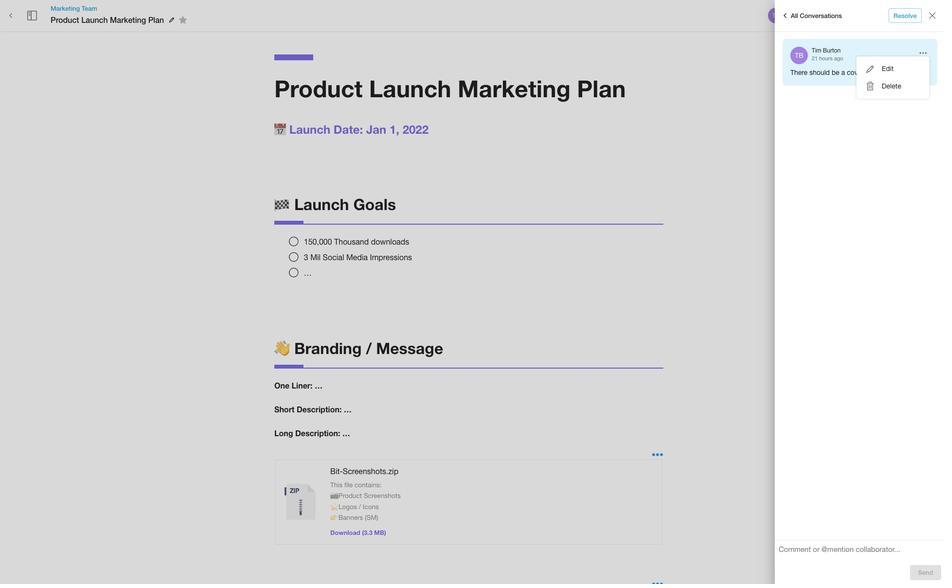 Task type: describe. For each thing, give the bounding box(es) containing it.
more button
[[895, 8, 926, 23]]

bit-screenshots.zip
[[330, 467, 398, 476]]

tb inside button
[[772, 12, 779, 19]]

cover
[[847, 69, 864, 76]]

3 mil social media impressions
[[304, 253, 412, 262]]

all conversations button
[[777, 8, 844, 23]]

conversations
[[800, 11, 842, 19]]

🏁
[[274, 195, 290, 213]]

… for short description: …
[[344, 405, 352, 414]]

mil
[[310, 253, 321, 262]]

short
[[274, 405, 295, 414]]

3
[[304, 253, 308, 262]]

file
[[344, 481, 353, 489]]

a
[[841, 69, 845, 76]]

📅 launch date: jan 1, 2022
[[274, 122, 429, 136]]

description: for short
[[297, 405, 342, 414]]

150,000
[[304, 237, 332, 246]]

1 vertical spatial tb
[[795, 52, 803, 59]]

media
[[346, 253, 368, 262]]

mb)
[[374, 529, 386, 536]]

jan
[[366, 122, 386, 136]]

🏁 launch goals
[[274, 195, 396, 213]]

📷product
[[330, 492, 362, 500]]

📅
[[274, 122, 286, 136]]

… for one liner: …
[[315, 381, 322, 390]]

this
[[330, 481, 342, 489]]

bit-
[[330, 467, 343, 476]]

burton
[[823, 47, 841, 54]]

👋 branding / message
[[274, 339, 443, 358]]

short description: …
[[274, 405, 352, 414]]

all conversations
[[791, 11, 842, 19]]

download (3.3 mb)
[[330, 529, 386, 536]]

marketing team
[[51, 4, 97, 12]]

there
[[790, 69, 808, 76]]

ago
[[834, 55, 843, 61]]

tim burton 21 hours ago
[[812, 47, 843, 61]]

launch up 150,000
[[294, 195, 349, 213]]

resolve button
[[889, 8, 922, 23]]

resolve
[[893, 11, 917, 19]]

tb button
[[767, 6, 785, 25]]

tooltip containing edit
[[856, 56, 929, 99]]

date:
[[334, 122, 363, 136]]

long
[[274, 428, 293, 438]]

launch down team
[[81, 15, 108, 24]]

Comment or @mention collaborator... text field
[[779, 545, 941, 558]]

/ inside this file contains: 📷product screenshots ⭐️logos / icons 👉banners (sm)
[[359, 503, 361, 510]]

delete button
[[856, 78, 929, 95]]

image
[[866, 69, 884, 76]]

1 vertical spatial product
[[274, 74, 363, 102]]

1 horizontal spatial /
[[366, 339, 372, 358]]



Task type: locate. For each thing, give the bounding box(es) containing it.
tb left all
[[772, 12, 779, 19]]

this file contains: 📷product screenshots ⭐️logos / icons 👉banners (sm)
[[330, 481, 401, 521]]

… for long description: …
[[342, 428, 350, 438]]

marketing team link
[[51, 4, 190, 13]]

/ left icons at the left
[[359, 503, 361, 510]]

team
[[82, 4, 97, 12]]

message
[[376, 339, 443, 358]]

goals
[[353, 195, 396, 213]]

/ left message
[[366, 339, 372, 358]]

1 vertical spatial product launch marketing plan
[[274, 74, 626, 102]]

launch
[[81, 15, 108, 24], [369, 74, 451, 102], [289, 122, 330, 136], [294, 195, 349, 213]]

0 vertical spatial /
[[366, 339, 372, 358]]

icons
[[363, 503, 379, 510]]

1 horizontal spatial product
[[274, 74, 363, 102]]

thousand
[[334, 237, 369, 246]]

marketing
[[51, 4, 80, 12], [110, 15, 146, 24], [458, 74, 571, 102]]

download (3.3 mb) link
[[330, 529, 386, 536]]

0 horizontal spatial product launch marketing plan
[[51, 15, 164, 24]]

0 vertical spatial product launch marketing plan
[[51, 15, 164, 24]]

21
[[812, 55, 818, 61]]

edit button
[[856, 60, 929, 78]]

product launch marketing plan
[[51, 15, 164, 24], [274, 74, 626, 102]]

0 vertical spatial description:
[[297, 405, 342, 414]]

…
[[304, 268, 312, 277], [315, 381, 322, 390], [344, 405, 352, 414], [342, 428, 350, 438]]

tb
[[772, 12, 779, 19], [795, 52, 803, 59]]

0 vertical spatial marketing
[[51, 4, 80, 12]]

download
[[330, 529, 360, 536]]

launch right 📅
[[289, 122, 330, 136]]

all
[[791, 11, 798, 19]]

0 vertical spatial tb
[[772, 12, 779, 19]]

… right liner:
[[315, 381, 322, 390]]

branding
[[294, 339, 362, 358]]

product
[[51, 15, 79, 24], [274, 74, 363, 102]]

1 vertical spatial /
[[359, 503, 361, 510]]

description: for long
[[295, 428, 340, 438]]

… up "bit-"
[[342, 428, 350, 438]]

description:
[[297, 405, 342, 414], [295, 428, 340, 438]]

1,
[[390, 122, 399, 136]]

150,000 thousand downloads
[[304, 237, 409, 246]]

0 horizontal spatial tb
[[772, 12, 779, 19]]

1 horizontal spatial tb
[[795, 52, 803, 59]]

0 vertical spatial plan
[[148, 15, 164, 24]]

2022
[[403, 122, 429, 136]]

(sm)
[[365, 514, 378, 521]]

0 horizontal spatial marketing
[[51, 4, 80, 12]]

2 vertical spatial marketing
[[458, 74, 571, 102]]

one liner: …
[[274, 381, 322, 390]]

downloads
[[371, 237, 409, 246]]

👉banners
[[330, 514, 363, 521]]

tim
[[812, 47, 821, 54]]

should
[[809, 69, 830, 76]]

favorite image
[[177, 14, 189, 26]]

… down 3
[[304, 268, 312, 277]]

/
[[366, 339, 372, 358], [359, 503, 361, 510]]

1 vertical spatial plan
[[577, 74, 626, 102]]

0 vertical spatial product
[[51, 15, 79, 24]]

contains:
[[355, 481, 382, 489]]

be
[[832, 69, 839, 76]]

more
[[903, 11, 918, 19]]

social
[[323, 253, 344, 262]]

👋
[[274, 339, 290, 358]]

⭐️logos
[[330, 503, 357, 510]]

edit
[[882, 65, 894, 72]]

this
[[896, 69, 907, 76]]

delete
[[882, 82, 901, 90]]

one
[[274, 381, 289, 390]]

2 horizontal spatial marketing
[[458, 74, 571, 102]]

1 vertical spatial marketing
[[110, 15, 146, 24]]

tooltip
[[856, 56, 929, 99]]

1 vertical spatial description:
[[295, 428, 340, 438]]

1 horizontal spatial product launch marketing plan
[[274, 74, 626, 102]]

screenshots
[[364, 492, 401, 500]]

there should be a cover image for this page
[[790, 69, 924, 76]]

screenshots.zip
[[343, 467, 398, 476]]

0 horizontal spatial /
[[359, 503, 361, 510]]

tb left 21
[[795, 52, 803, 59]]

plan
[[148, 15, 164, 24], [577, 74, 626, 102]]

description: up long description: …
[[297, 405, 342, 414]]

0 horizontal spatial product
[[51, 15, 79, 24]]

… up long description: …
[[344, 405, 352, 414]]

1 horizontal spatial marketing
[[110, 15, 146, 24]]

long description: …
[[274, 428, 350, 438]]

0 horizontal spatial plan
[[148, 15, 164, 24]]

page
[[909, 69, 924, 76]]

impressions
[[370, 253, 412, 262]]

hours
[[819, 55, 833, 61]]

liner:
[[292, 381, 313, 390]]

description: down short description: …
[[295, 428, 340, 438]]

launch up 2022
[[369, 74, 451, 102]]

1 horizontal spatial plan
[[577, 74, 626, 102]]

(3.3
[[362, 529, 372, 536]]

for
[[886, 69, 894, 76]]



Task type: vqa. For each thing, say whether or not it's contained in the screenshot.
"there should be a cover image for this page"
yes



